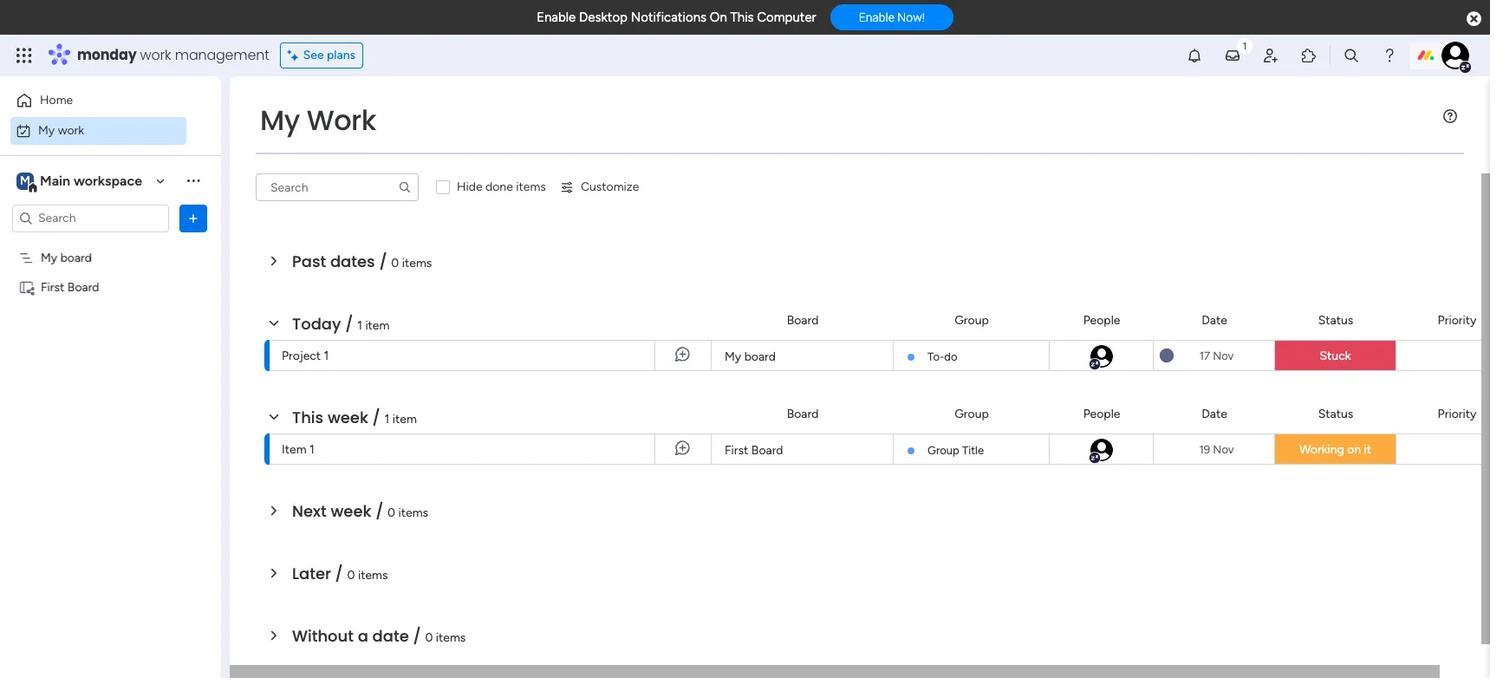 Task type: vqa. For each thing, say whether or not it's contained in the screenshot.
PERSON
no



Task type: describe. For each thing, give the bounding box(es) containing it.
1 vertical spatial my board
[[725, 350, 776, 364]]

search image
[[398, 180, 412, 194]]

items inside next week / 0 items
[[399, 506, 429, 520]]

board inside list box
[[68, 280, 99, 294]]

1 horizontal spatial board
[[745, 350, 776, 364]]

group for /
[[955, 406, 989, 421]]

see plans
[[303, 48, 356, 62]]

2 vertical spatial group
[[928, 444, 960, 457]]

options image
[[185, 209, 202, 227]]

see plans button
[[280, 43, 364, 69]]

my work button
[[10, 117, 186, 144]]

group for 1
[[955, 313, 989, 327]]

Filter dashboard by text search field
[[256, 173, 419, 201]]

dates
[[330, 251, 375, 272]]

people for 1
[[1084, 313, 1121, 327]]

date for /
[[1202, 406, 1228, 421]]

0 inside past dates / 0 items
[[391, 256, 399, 271]]

19
[[1200, 443, 1211, 456]]

home
[[40, 93, 73, 108]]

0 vertical spatial this
[[731, 10, 754, 25]]

now!
[[898, 11, 925, 25]]

enable for enable desktop notifications on this computer
[[537, 10, 576, 25]]

plans
[[327, 48, 356, 62]]

1 horizontal spatial jacob simon image
[[1442, 42, 1470, 69]]

items inside past dates / 0 items
[[402, 256, 432, 271]]

nov for 17 nov
[[1214, 349, 1235, 362]]

it
[[1365, 442, 1372, 457]]

item
[[282, 442, 307, 457]]

on
[[710, 10, 728, 25]]

this week / 1 item
[[292, 407, 417, 428]]

customize
[[581, 180, 640, 194]]

help image
[[1382, 47, 1399, 64]]

items inside later / 0 items
[[358, 568, 388, 583]]

later
[[292, 563, 331, 585]]

0 inside without a date / 0 items
[[425, 631, 433, 645]]

list box containing my board
[[0, 239, 221, 536]]

work for monday
[[140, 45, 171, 65]]

dapulse close image
[[1468, 10, 1482, 28]]

my work
[[260, 101, 376, 140]]

work
[[307, 101, 376, 140]]

0 horizontal spatial jacob simon image
[[1089, 343, 1115, 369]]

0 inside later / 0 items
[[347, 568, 355, 583]]

0 inside next week / 0 items
[[388, 506, 396, 520]]

group title
[[928, 444, 984, 457]]

enable desktop notifications on this computer
[[537, 10, 817, 25]]

priority for 1
[[1439, 313, 1477, 327]]

19 nov
[[1200, 443, 1235, 456]]

monday work management
[[77, 45, 269, 65]]

today
[[292, 313, 341, 335]]

working
[[1300, 442, 1345, 457]]

past dates / 0 items
[[292, 251, 432, 272]]

see
[[303, 48, 324, 62]]

to-do
[[928, 350, 958, 363]]

m
[[20, 173, 30, 188]]

project
[[282, 349, 321, 363]]

1 inside today / 1 item
[[357, 318, 362, 333]]

enable for enable now!
[[859, 11, 895, 25]]

do
[[945, 350, 958, 363]]

my work
[[38, 123, 84, 137]]

first inside list box
[[41, 280, 65, 294]]

my inside button
[[38, 123, 55, 137]]

title
[[963, 444, 984, 457]]

working on it
[[1300, 442, 1372, 457]]

17
[[1200, 349, 1211, 362]]

stuck
[[1321, 349, 1352, 363]]

hide
[[457, 180, 483, 194]]

workspace
[[74, 172, 142, 189]]

later / 0 items
[[292, 563, 388, 585]]

17 nov
[[1200, 349, 1235, 362]]



Task type: locate. For each thing, give the bounding box(es) containing it.
1 horizontal spatial first
[[725, 443, 749, 458]]

0 vertical spatial status
[[1319, 313, 1354, 327]]

0 vertical spatial board
[[60, 250, 92, 265]]

my board link
[[723, 341, 883, 372]]

board
[[68, 280, 99, 294], [787, 313, 819, 327], [787, 406, 819, 421], [752, 443, 784, 458]]

0 vertical spatial jacob simon image
[[1442, 42, 1470, 69]]

computer
[[757, 10, 817, 25]]

0 right later
[[347, 568, 355, 583]]

Search in workspace field
[[36, 208, 145, 228]]

week for next
[[331, 500, 372, 522]]

0 vertical spatial my board
[[41, 250, 92, 265]]

status for 1
[[1319, 313, 1354, 327]]

1 people from the top
[[1084, 313, 1121, 327]]

first board
[[41, 280, 99, 294], [725, 443, 784, 458]]

done
[[486, 180, 513, 194]]

1 vertical spatial board
[[745, 350, 776, 364]]

1 vertical spatial jacob simon image
[[1089, 343, 1115, 369]]

invite members image
[[1263, 47, 1280, 64]]

item inside this week / 1 item
[[393, 412, 417, 427]]

0 vertical spatial work
[[140, 45, 171, 65]]

0 horizontal spatial first
[[41, 280, 65, 294]]

1 priority from the top
[[1439, 313, 1477, 327]]

date
[[1202, 313, 1228, 327], [1202, 406, 1228, 421]]

1 vertical spatial item
[[393, 412, 417, 427]]

work for my
[[58, 123, 84, 137]]

without a date / 0 items
[[292, 625, 466, 647]]

week right next
[[331, 500, 372, 522]]

project 1
[[282, 349, 329, 363]]

0 vertical spatial week
[[328, 407, 369, 428]]

option
[[0, 242, 221, 245]]

status up working on it
[[1319, 406, 1354, 421]]

people
[[1084, 313, 1121, 327], [1084, 406, 1121, 421]]

main workspace
[[40, 172, 142, 189]]

1 vertical spatial week
[[331, 500, 372, 522]]

board
[[60, 250, 92, 265], [745, 350, 776, 364]]

0 right dates
[[391, 256, 399, 271]]

next week / 0 items
[[292, 500, 429, 522]]

notifications image
[[1187, 47, 1204, 64]]

1 date from the top
[[1202, 313, 1228, 327]]

0 vertical spatial first board
[[41, 280, 99, 294]]

items
[[516, 180, 546, 194], [402, 256, 432, 271], [399, 506, 429, 520], [358, 568, 388, 583], [436, 631, 466, 645]]

past
[[292, 251, 326, 272]]

nov right 19
[[1214, 443, 1235, 456]]

0 up later / 0 items
[[388, 506, 396, 520]]

enable inside enable now! button
[[859, 11, 895, 25]]

1 horizontal spatial work
[[140, 45, 171, 65]]

date
[[373, 625, 409, 647]]

my board
[[41, 250, 92, 265], [725, 350, 776, 364]]

0 horizontal spatial board
[[60, 250, 92, 265]]

enable left desktop on the left
[[537, 10, 576, 25]]

board inside first board link
[[752, 443, 784, 458]]

0
[[391, 256, 399, 271], [388, 506, 396, 520], [347, 568, 355, 583], [425, 631, 433, 645]]

group left title
[[928, 444, 960, 457]]

workspace options image
[[185, 172, 202, 189]]

first board link
[[723, 435, 883, 466]]

1 status from the top
[[1319, 313, 1354, 327]]

0 vertical spatial priority
[[1439, 313, 1477, 327]]

nov for 19 nov
[[1214, 443, 1235, 456]]

0 horizontal spatial my board
[[41, 250, 92, 265]]

item 1
[[282, 442, 315, 457]]

my inside list box
[[41, 250, 57, 265]]

next
[[292, 500, 327, 522]]

nov right '17'
[[1214, 349, 1235, 362]]

list box
[[0, 239, 221, 536]]

a
[[358, 625, 369, 647]]

apps image
[[1301, 47, 1318, 64]]

board inside list box
[[60, 250, 92, 265]]

inbox image
[[1225, 47, 1242, 64]]

2 people from the top
[[1084, 406, 1121, 421]]

group up do
[[955, 313, 989, 327]]

None search field
[[256, 173, 419, 201]]

work inside button
[[58, 123, 84, 137]]

enable
[[537, 10, 576, 25], [859, 11, 895, 25]]

home button
[[10, 87, 186, 114]]

workspace selection element
[[16, 170, 145, 193]]

priority for /
[[1439, 406, 1477, 421]]

without
[[292, 625, 354, 647]]

first board inside list box
[[41, 280, 99, 294]]

select product image
[[16, 47, 33, 64]]

week down project 1
[[328, 407, 369, 428]]

date up '19 nov'
[[1202, 406, 1228, 421]]

1 vertical spatial date
[[1202, 406, 1228, 421]]

enable now! button
[[831, 5, 954, 31]]

jacob simon image
[[1442, 42, 1470, 69], [1089, 343, 1115, 369]]

1 nov from the top
[[1214, 349, 1235, 362]]

1 vertical spatial first board
[[725, 443, 784, 458]]

item
[[365, 318, 390, 333], [393, 412, 417, 427]]

week for this
[[328, 407, 369, 428]]

to-
[[928, 350, 945, 363]]

work down home
[[58, 123, 84, 137]]

nov
[[1214, 349, 1235, 362], [1214, 443, 1235, 456]]

1 vertical spatial people
[[1084, 406, 1121, 421]]

2 date from the top
[[1202, 406, 1228, 421]]

0 vertical spatial group
[[955, 313, 989, 327]]

1 vertical spatial priority
[[1439, 406, 1477, 421]]

2 nov from the top
[[1214, 443, 1235, 456]]

1 image
[[1238, 36, 1253, 55]]

0 horizontal spatial item
[[365, 318, 390, 333]]

today / 1 item
[[292, 313, 390, 335]]

workspace image
[[16, 171, 34, 190]]

1 vertical spatial group
[[955, 406, 989, 421]]

1 horizontal spatial first board
[[725, 443, 784, 458]]

1 horizontal spatial item
[[393, 412, 417, 427]]

customize button
[[553, 173, 646, 201]]

1 inside this week / 1 item
[[385, 412, 390, 427]]

work
[[140, 45, 171, 65], [58, 123, 84, 137]]

monday
[[77, 45, 137, 65]]

this
[[731, 10, 754, 25], [292, 407, 324, 428]]

date for 1
[[1202, 313, 1228, 327]]

status
[[1319, 313, 1354, 327], [1319, 406, 1354, 421]]

main
[[40, 172, 70, 189]]

group
[[955, 313, 989, 327], [955, 406, 989, 421], [928, 444, 960, 457]]

priority
[[1439, 313, 1477, 327], [1439, 406, 1477, 421]]

0 horizontal spatial enable
[[537, 10, 576, 25]]

first
[[41, 280, 65, 294], [725, 443, 749, 458]]

work right monday
[[140, 45, 171, 65]]

this up the item 1
[[292, 407, 324, 428]]

search everything image
[[1344, 47, 1361, 64]]

status up stuck
[[1319, 313, 1354, 327]]

1 vertical spatial work
[[58, 123, 84, 137]]

group up title
[[955, 406, 989, 421]]

0 horizontal spatial this
[[292, 407, 324, 428]]

status for /
[[1319, 406, 1354, 421]]

0 vertical spatial item
[[365, 318, 390, 333]]

1
[[357, 318, 362, 333], [324, 349, 329, 363], [385, 412, 390, 427], [310, 442, 315, 457]]

1 horizontal spatial my board
[[725, 350, 776, 364]]

my
[[260, 101, 300, 140], [38, 123, 55, 137], [41, 250, 57, 265], [725, 350, 742, 364]]

1 vertical spatial nov
[[1214, 443, 1235, 456]]

/
[[379, 251, 387, 272], [345, 313, 353, 335], [373, 407, 381, 428], [376, 500, 384, 522], [335, 563, 343, 585], [413, 625, 421, 647]]

1 vertical spatial this
[[292, 407, 324, 428]]

people for /
[[1084, 406, 1121, 421]]

menu image
[[1444, 109, 1458, 123]]

0 vertical spatial first
[[41, 280, 65, 294]]

enable now!
[[859, 11, 925, 25]]

2 status from the top
[[1319, 406, 1354, 421]]

week
[[328, 407, 369, 428], [331, 500, 372, 522]]

item inside today / 1 item
[[365, 318, 390, 333]]

0 right "date"
[[425, 631, 433, 645]]

0 horizontal spatial work
[[58, 123, 84, 137]]

0 vertical spatial people
[[1084, 313, 1121, 327]]

date up 17 nov
[[1202, 313, 1228, 327]]

management
[[175, 45, 269, 65]]

items inside without a date / 0 items
[[436, 631, 466, 645]]

this right on at the left of the page
[[731, 10, 754, 25]]

hide done items
[[457, 180, 546, 194]]

1 vertical spatial status
[[1319, 406, 1354, 421]]

on
[[1348, 442, 1362, 457]]

notifications
[[631, 10, 707, 25]]

1 horizontal spatial enable
[[859, 11, 895, 25]]

enable left the now!
[[859, 11, 895, 25]]

0 vertical spatial nov
[[1214, 349, 1235, 362]]

0 horizontal spatial first board
[[41, 280, 99, 294]]

1 vertical spatial first
[[725, 443, 749, 458]]

jacob simon image
[[1089, 437, 1115, 463]]

desktop
[[579, 10, 628, 25]]

1 horizontal spatial this
[[731, 10, 754, 25]]

2 priority from the top
[[1439, 406, 1477, 421]]

shareable board image
[[18, 279, 35, 295]]

0 vertical spatial date
[[1202, 313, 1228, 327]]



